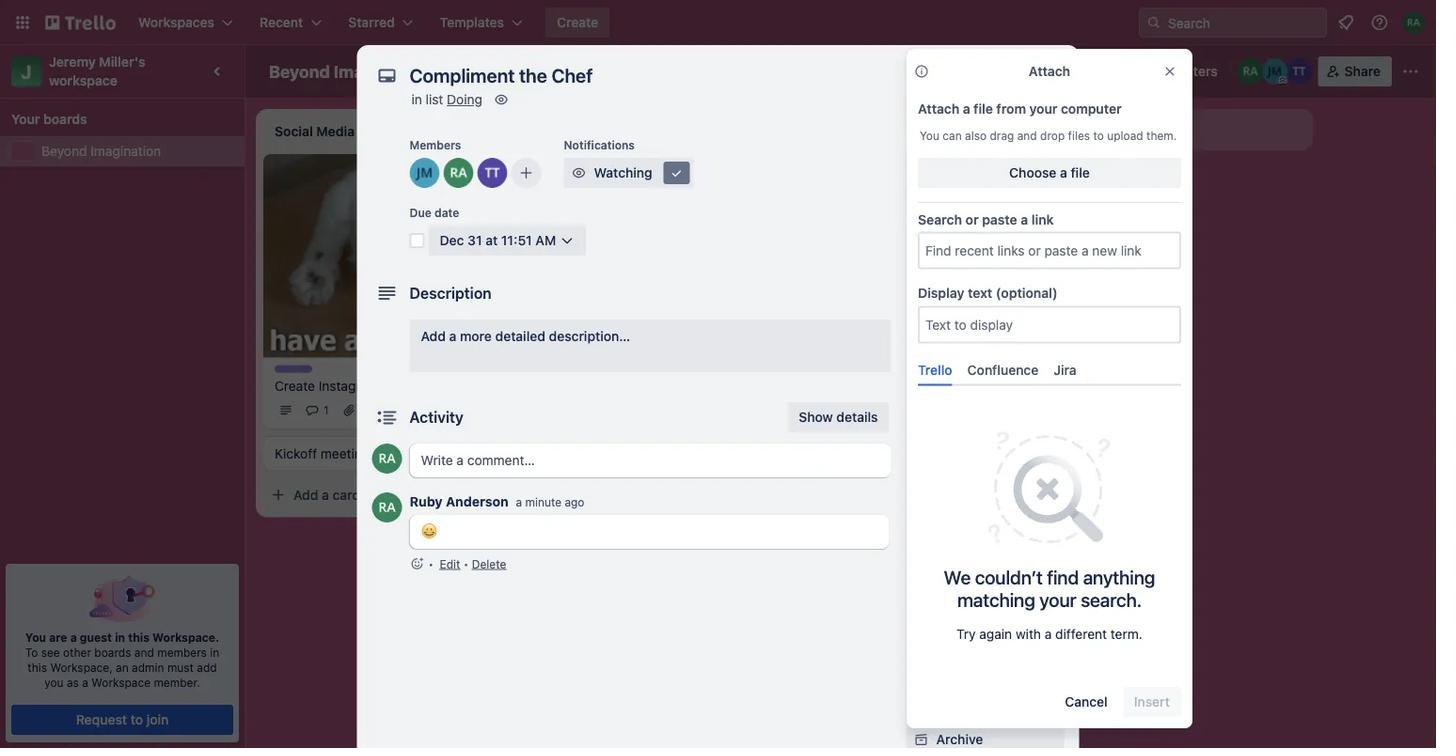 Task type: describe. For each thing, give the bounding box(es) containing it.
from
[[996, 101, 1026, 117]]

0 vertical spatial your
[[1030, 101, 1058, 117]]

j
[[21, 60, 32, 82]]

attachment
[[936, 308, 1009, 324]]

a inside ruby anderson a minute ago
[[516, 496, 522, 509]]

another
[[1119, 122, 1168, 137]]

show details link
[[788, 403, 889, 433]]

move link
[[906, 604, 1064, 634]]

add members to card image
[[519, 164, 534, 182]]

your
[[11, 111, 40, 127]]

filters button
[[1151, 56, 1223, 87]]

0 vertical spatial create from template… image
[[1016, 171, 1031, 186]]

color: purple, title: none image
[[275, 365, 312, 373]]

description
[[410, 285, 492, 302]]

Mark due date as complete checkbox
[[410, 233, 425, 248]]

notifications
[[564, 138, 635, 151]]

request
[[76, 712, 127, 728]]

sm image for cover
[[912, 344, 931, 363]]

create instagram
[[275, 378, 379, 394]]

them.
[[1147, 129, 1177, 142]]

workspace visible image
[[484, 64, 499, 79]]

dec 31
[[564, 242, 601, 255]]

confluence
[[968, 362, 1039, 378]]

card for add to card
[[946, 131, 970, 144]]

1 vertical spatial jeremy miller (jeremymiller198) image
[[410, 158, 440, 188]]

edit link
[[440, 558, 460, 571]]

term.
[[1111, 627, 1143, 642]]

custom fields button
[[906, 382, 1064, 401]]

you are a guest in this workspace. to see other boards and members in this workspace, an admin must add you as a workspace member.
[[25, 631, 219, 689]]

member.
[[154, 676, 200, 689]]

31 for dec 31
[[588, 242, 601, 255]]

11:51
[[501, 233, 532, 248]]

add button button
[[906, 529, 1064, 559]]

request to join button
[[11, 705, 233, 736]]

add reaction image
[[410, 555, 425, 574]]

31 for dec 31 at 11:51 am
[[468, 233, 482, 248]]

add
[[197, 661, 217, 674]]

a inside add a card button
[[322, 487, 329, 503]]

ruby anderson (rubyanderson7) image left ruby in the bottom of the page
[[372, 493, 402, 523]]

2 vertical spatial terry turtle (terryturtle) image
[[474, 399, 497, 422]]

drag
[[990, 129, 1014, 142]]

grinning image
[[421, 523, 438, 540]]

edit • delete
[[440, 558, 506, 571]]

primary element
[[0, 0, 1436, 45]]

sm image for watching
[[570, 164, 588, 182]]

thoughts thinking
[[542, 163, 594, 190]]

ruby anderson (rubyanderson7) image up date
[[443, 158, 474, 188]]

must
[[167, 661, 194, 674]]

anything
[[1083, 567, 1155, 589]]

other
[[63, 646, 91, 659]]

attach a file from your computer
[[918, 101, 1122, 117]]

date
[[435, 206, 459, 219]]

ruby anderson (rubyanderson7) image up add a card button
[[372, 444, 402, 474]]

workspace,
[[50, 661, 113, 674]]

choose a file element
[[918, 158, 1181, 188]]

Dec 31 checkbox
[[542, 237, 606, 260]]

edit
[[440, 558, 460, 571]]

Board name text field
[[260, 56, 439, 87]]

to
[[25, 646, 38, 659]]

delete
[[472, 558, 506, 571]]

sm image for move
[[912, 610, 931, 628]]

0 vertical spatial members
[[410, 138, 461, 151]]

find
[[1047, 567, 1079, 589]]

compliment the chef link
[[542, 214, 760, 233]]

checklist link
[[906, 226, 1064, 256]]

create for create
[[557, 15, 598, 30]]

terry turtle (terryturtle) image
[[1286, 58, 1313, 85]]

link
[[1032, 212, 1054, 227]]

Search or paste a link field
[[920, 234, 1179, 268]]

add for add another list
[[1091, 122, 1116, 137]]

chef
[[642, 216, 671, 231]]

a up also
[[963, 101, 970, 117]]

1 horizontal spatial jeremy miller (jeremymiller198) image
[[715, 237, 737, 260]]

watching button
[[564, 158, 694, 188]]

automation image
[[1117, 56, 1144, 83]]

dec 31 at 11:51 am button
[[428, 226, 586, 256]]

you can also drag and drop files to upload them.
[[920, 129, 1177, 142]]

anderson
[[446, 494, 509, 510]]

card for add a card
[[333, 487, 360, 503]]

back to home image
[[45, 8, 116, 38]]

customize views image
[[600, 62, 619, 81]]

add for add a card
[[293, 487, 318, 503]]

watching
[[594, 165, 652, 181]]

cover
[[936, 346, 973, 361]]

archive link
[[906, 725, 1064, 749]]

in list doing
[[412, 92, 483, 107]]

your boards
[[11, 111, 87, 127]]

tab list containing trello
[[910, 355, 1189, 386]]

0 horizontal spatial power-
[[906, 432, 946, 445]]

add a more detailed description…
[[421, 329, 630, 344]]

search
[[918, 212, 962, 227]]

cancel button
[[1054, 688, 1119, 718]]

text
[[968, 286, 993, 301]]

am
[[536, 233, 556, 248]]

power-ups
[[906, 432, 967, 445]]

1 vertical spatial terry turtle (terryturtle) image
[[689, 237, 711, 260]]

the
[[619, 216, 638, 231]]

or
[[966, 212, 979, 227]]

attach for attach a file from your computer
[[918, 101, 960, 117]]

ago
[[565, 496, 585, 509]]

are
[[49, 631, 67, 644]]

to for request to join
[[130, 712, 143, 728]]

files
[[1068, 129, 1090, 142]]

more info image
[[914, 64, 929, 79]]

different
[[1055, 627, 1107, 642]]

you for you can also drag and drop files to upload them.
[[920, 129, 940, 142]]

1 horizontal spatial in
[[210, 646, 219, 659]]

move
[[936, 611, 970, 626]]

1 vertical spatial beyond imagination
[[41, 143, 161, 159]]

automation
[[906, 507, 970, 520]]

again
[[979, 627, 1012, 642]]

paste
[[982, 212, 1017, 227]]

jira
[[1054, 362, 1077, 378]]

a right "as"
[[82, 676, 88, 689]]

•
[[463, 558, 469, 571]]

admin
[[132, 661, 164, 674]]

and inside you are a guest in this workspace. to see other boards and members in this workspace, an admin must add you as a workspace member.
[[134, 646, 154, 659]]

add for add power-ups
[[936, 459, 961, 474]]

Search field
[[1162, 8, 1326, 37]]

0 horizontal spatial this
[[28, 661, 47, 674]]

workspace
[[91, 676, 151, 689]]

workspace.
[[152, 631, 219, 644]]

1 1 from the left
[[324, 404, 329, 417]]

file for attach
[[974, 101, 993, 117]]

thoughts
[[542, 163, 594, 176]]

checklist
[[936, 233, 994, 248]]

your inside we couldn't find anything matching your search.
[[1040, 589, 1077, 611]]

sm image for archive
[[912, 731, 931, 749]]

0 vertical spatial jeremy miller (jeremymiller198) image
[[1262, 58, 1288, 85]]

imagination inside beyond imagination link
[[91, 143, 161, 159]]

button
[[965, 536, 1006, 551]]

archive
[[936, 732, 983, 748]]

Display text (optional) field
[[920, 308, 1179, 342]]

doing
[[447, 92, 483, 107]]

couldn't
[[975, 567, 1043, 589]]

upload
[[1107, 129, 1143, 142]]



Task type: locate. For each thing, give the bounding box(es) containing it.
2 horizontal spatial in
[[412, 92, 422, 107]]

0 horizontal spatial jeremy miller (jeremymiller198) image
[[410, 158, 440, 188]]

0 horizontal spatial file
[[974, 101, 993, 117]]

1 vertical spatial in
[[115, 631, 125, 644]]

1 down create instagram
[[324, 404, 329, 417]]

sm image inside checklist link
[[912, 231, 931, 250]]

1 vertical spatial file
[[1071, 165, 1090, 181]]

dates button
[[906, 263, 1064, 293]]

due date
[[410, 206, 459, 219]]

0 vertical spatial boards
[[43, 111, 87, 127]]

sm image down add to card
[[912, 156, 931, 175]]

dec for dec 31
[[564, 242, 585, 255]]

0 horizontal spatial create
[[275, 378, 315, 394]]

star or unstar board image
[[450, 64, 465, 79]]

this
[[128, 631, 150, 644], [28, 661, 47, 674]]

terry turtle (terryturtle) image right activity
[[474, 399, 497, 422]]

1 vertical spatial create from template… image
[[482, 488, 497, 503]]

actions
[[906, 584, 948, 597]]

attach
[[1029, 63, 1071, 79], [918, 101, 960, 117]]

list
[[426, 92, 443, 107], [1171, 122, 1190, 137]]

card inside button
[[333, 487, 360, 503]]

0 vertical spatial you
[[920, 129, 940, 142]]

0 vertical spatial imagination
[[334, 61, 429, 81]]

kickoff meeting
[[275, 446, 370, 461]]

0 horizontal spatial boards
[[43, 111, 87, 127]]

0 horizontal spatial 31
[[468, 233, 482, 248]]

1 horizontal spatial boards
[[94, 646, 131, 659]]

0 horizontal spatial you
[[25, 631, 46, 644]]

0 horizontal spatial beyond
[[41, 143, 87, 159]]

this down to
[[28, 661, 47, 674]]

create for create instagram
[[275, 378, 315, 394]]

add left more
[[421, 329, 446, 344]]

ups
[[946, 432, 967, 445], [1009, 459, 1034, 474]]

sm image for labels
[[912, 194, 931, 213]]

Write a comment text field
[[410, 444, 891, 478]]

a right are at bottom
[[70, 631, 77, 644]]

1 horizontal spatial this
[[128, 631, 150, 644]]

1 horizontal spatial to
[[931, 131, 943, 144]]

imagination inside beyond imagination text box
[[334, 61, 429, 81]]

add a more detailed description… link
[[410, 320, 891, 372]]

sm image inside members link
[[912, 156, 931, 175]]

0 vertical spatial card
[[946, 131, 970, 144]]

add for add button
[[936, 536, 961, 551]]

list left 'doing' link
[[426, 92, 443, 107]]

a right with
[[1045, 627, 1052, 642]]

a left link
[[1021, 212, 1028, 227]]

sm image inside move link
[[912, 610, 931, 628]]

show details
[[799, 410, 878, 425]]

doing link
[[447, 92, 483, 107]]

0 vertical spatial beyond
[[269, 61, 330, 81]]

ups up add power-ups
[[946, 432, 967, 445]]

copy image
[[912, 647, 931, 666]]

power- down custom
[[906, 432, 946, 445]]

and up admin
[[134, 646, 154, 659]]

in right guest in the bottom of the page
[[115, 631, 125, 644]]

to right files
[[1093, 129, 1104, 142]]

create from template… image
[[1016, 171, 1031, 186], [482, 488, 497, 503]]

to left can
[[931, 131, 943, 144]]

31 down compliment the chef
[[588, 242, 601, 255]]

0 horizontal spatial ruby anderson (rubyanderson7) image
[[741, 237, 764, 260]]

imagination down your boards with 1 items element
[[91, 143, 161, 159]]

31 inside checkbox
[[588, 242, 601, 255]]

members inside members link
[[936, 158, 995, 173]]

beyond inside beyond imagination link
[[41, 143, 87, 159]]

add a card
[[293, 487, 360, 503]]

ruby anderson (rubyanderson7) image right open information menu icon
[[1402, 11, 1425, 34]]

instagram
[[319, 378, 379, 394]]

jeremy miller (jeremymiller198) image
[[1262, 58, 1288, 85], [410, 158, 440, 188], [715, 237, 737, 260]]

boards up the an
[[94, 646, 131, 659]]

jeremy miller's workspace
[[49, 54, 149, 88]]

imagination
[[334, 61, 429, 81], [91, 143, 161, 159]]

0 vertical spatial this
[[128, 631, 150, 644]]

1 vertical spatial this
[[28, 661, 47, 674]]

a inside add a more detailed description… link
[[449, 329, 457, 344]]

0 horizontal spatial attach
[[918, 101, 960, 117]]

1 down instagram
[[361, 404, 366, 417]]

add down power-ups at the right
[[936, 459, 961, 474]]

minute
[[525, 496, 562, 509]]

sm image left labels
[[912, 194, 931, 213]]

sm image inside 'labels' link
[[912, 194, 931, 213]]

1 vertical spatial imagination
[[91, 143, 161, 159]]

sm image inside the archive 'link'
[[912, 731, 931, 749]]

custom fields
[[936, 383, 1025, 399]]

boards right your
[[43, 111, 87, 127]]

to left join
[[130, 712, 143, 728]]

dec down compliment
[[564, 242, 585, 255]]

0 vertical spatial file
[[974, 101, 993, 117]]

terry turtle (terryturtle) image down compliment the chef link
[[689, 237, 711, 260]]

1 vertical spatial members
[[936, 158, 995, 173]]

a left "minute"
[[516, 496, 522, 509]]

1 horizontal spatial and
[[1017, 129, 1037, 142]]

you for you are a guest in this workspace. to see other boards and members in this workspace, an admin must add you as a workspace member.
[[25, 631, 46, 644]]

make template image
[[912, 685, 931, 704]]

at
[[486, 233, 498, 248]]

your down 'find'
[[1040, 589, 1077, 611]]

show menu image
[[1401, 62, 1420, 81]]

1 vertical spatial beyond
[[41, 143, 87, 159]]

board
[[542, 63, 579, 79]]

1 horizontal spatial create
[[557, 15, 598, 30]]

0 notifications image
[[1335, 11, 1357, 34]]

add down automation
[[936, 536, 961, 551]]

ups down 'fields'
[[1009, 459, 1034, 474]]

close popover image
[[1163, 64, 1178, 79]]

0 vertical spatial power-
[[906, 432, 946, 445]]

2 horizontal spatial sm image
[[912, 731, 931, 749]]

0 vertical spatial and
[[1017, 129, 1037, 142]]

file for choose
[[1071, 165, 1090, 181]]

1 horizontal spatial list
[[1171, 122, 1190, 137]]

beyond imagination inside text box
[[269, 61, 429, 81]]

0 vertical spatial sm image
[[492, 90, 511, 109]]

members down in list doing
[[410, 138, 461, 151]]

1 vertical spatial ruby anderson (rubyanderson7) image
[[741, 237, 764, 260]]

we
[[944, 567, 971, 589]]

1 vertical spatial ups
[[1009, 459, 1034, 474]]

search image
[[1147, 15, 1162, 30]]

jeremy miller (jeremymiller198) image up due
[[410, 158, 440, 188]]

add button
[[936, 536, 1006, 551]]

sm image left the cover on the right top of page
[[912, 344, 931, 363]]

attachment button
[[906, 301, 1064, 331]]

search.
[[1081, 589, 1142, 611]]

dec for dec 31 at 11:51 am
[[440, 233, 464, 248]]

you inside you are a guest in this workspace. to see other boards and members in this workspace, an admin must add you as a workspace member.
[[25, 631, 46, 644]]

to for add to card
[[931, 131, 943, 144]]

file down files
[[1071, 165, 1090, 181]]

sm image right watching
[[667, 164, 686, 182]]

in left 'doing' link
[[412, 92, 422, 107]]

a inside choose a file element
[[1060, 165, 1067, 181]]

1 vertical spatial card
[[333, 487, 360, 503]]

1 horizontal spatial members
[[936, 158, 995, 173]]

1 horizontal spatial card
[[946, 131, 970, 144]]

power- down power-ups at the right
[[965, 459, 1009, 474]]

1 horizontal spatial power-
[[965, 459, 1009, 474]]

open information menu image
[[1370, 13, 1389, 32]]

in up add
[[210, 646, 219, 659]]

0 horizontal spatial members
[[410, 138, 461, 151]]

add power-ups
[[936, 459, 1034, 474]]

a right choose
[[1060, 165, 1067, 181]]

dec inside checkbox
[[564, 242, 585, 255]]

add down kickoff in the bottom of the page
[[293, 487, 318, 503]]

sm image down workspace visible icon
[[492, 90, 511, 109]]

sm image left archive
[[912, 731, 931, 749]]

sm image inside cover link
[[912, 344, 931, 363]]

imagination up in list doing
[[334, 61, 429, 81]]

you
[[44, 676, 64, 689]]

you left can
[[920, 129, 940, 142]]

1 horizontal spatial beyond
[[269, 61, 330, 81]]

terry turtle (terryturtle) image
[[477, 158, 507, 188], [689, 237, 711, 260], [474, 399, 497, 422]]

and
[[1017, 129, 1037, 142], [134, 646, 154, 659]]

filters
[[1179, 63, 1218, 79]]

0 horizontal spatial ups
[[946, 432, 967, 445]]

dec 31 at 11:51 am
[[440, 233, 556, 248]]

matching
[[957, 589, 1035, 611]]

0 vertical spatial create
[[557, 15, 598, 30]]

kickoff
[[275, 446, 317, 461]]

0 vertical spatial terry turtle (terryturtle) image
[[477, 158, 507, 188]]

more
[[460, 329, 492, 344]]

add left can
[[906, 131, 928, 144]]

0 horizontal spatial create from template… image
[[482, 488, 497, 503]]

sm image down notifications
[[570, 164, 588, 182]]

you
[[920, 129, 940, 142], [25, 631, 46, 644]]

beyond imagination link
[[41, 142, 233, 161]]

0 horizontal spatial and
[[134, 646, 154, 659]]

add down computer on the right top of page
[[1091, 122, 1116, 137]]

0 horizontal spatial to
[[130, 712, 143, 728]]

card up members link
[[946, 131, 970, 144]]

members down also
[[936, 158, 995, 173]]

sm image down actions
[[912, 610, 931, 628]]

1 vertical spatial and
[[134, 646, 154, 659]]

0 vertical spatial beyond imagination
[[269, 61, 429, 81]]

an
[[116, 661, 129, 674]]

1 horizontal spatial attach
[[1029, 63, 1071, 79]]

dates
[[936, 270, 972, 286]]

tab list
[[910, 355, 1189, 386]]

1 vertical spatial list
[[1171, 122, 1190, 137]]

to
[[1093, 129, 1104, 142], [931, 131, 943, 144], [130, 712, 143, 728]]

1 horizontal spatial imagination
[[334, 61, 429, 81]]

ups inside add power-ups link
[[1009, 459, 1034, 474]]

jeremy miller (jeremymiller198) image down search field
[[1262, 58, 1288, 85]]

0 vertical spatial in
[[412, 92, 422, 107]]

ruby anderson (rubyanderson7) image
[[1402, 11, 1425, 34], [443, 158, 474, 188], [372, 444, 402, 474], [372, 493, 402, 523]]

2 vertical spatial jeremy miller (jeremymiller198) image
[[715, 237, 737, 260]]

try again with a different term.
[[957, 627, 1143, 642]]

board link
[[510, 56, 590, 87]]

ruby
[[410, 494, 443, 510]]

None text field
[[400, 58, 1021, 92]]

compliment
[[542, 216, 615, 231]]

card
[[946, 131, 970, 144], [333, 487, 360, 503]]

1 horizontal spatial 31
[[588, 242, 601, 255]]

color: bold red, title: "thoughts" element
[[542, 162, 594, 176]]

1 horizontal spatial file
[[1071, 165, 1090, 181]]

a left more
[[449, 329, 457, 344]]

1 horizontal spatial 1
[[361, 404, 366, 417]]

list inside add another list button
[[1171, 122, 1190, 137]]

1 horizontal spatial dec
[[564, 242, 585, 255]]

1 vertical spatial attach
[[918, 101, 960, 117]]

members
[[157, 646, 207, 659]]

1 horizontal spatial you
[[920, 129, 940, 142]]

2 horizontal spatial to
[[1093, 129, 1104, 142]]

search or paste a link
[[918, 212, 1054, 227]]

1 horizontal spatial ruby anderson (rubyanderson7) image
[[1238, 58, 1264, 85]]

0 horizontal spatial sm image
[[492, 90, 511, 109]]

beyond inside beyond imagination text box
[[269, 61, 330, 81]]

add a card button
[[263, 480, 474, 510]]

thinking
[[542, 174, 594, 190]]

0 horizontal spatial imagination
[[91, 143, 161, 159]]

1 vertical spatial boards
[[94, 646, 131, 659]]

dec inside button
[[440, 233, 464, 248]]

kickoff meeting link
[[275, 444, 493, 463]]

2 1 from the left
[[361, 404, 366, 417]]

2 vertical spatial in
[[210, 646, 219, 659]]

attach up attach a file from your computer
[[1029, 63, 1071, 79]]

0 horizontal spatial card
[[333, 487, 360, 503]]

1 horizontal spatial beyond imagination
[[269, 61, 429, 81]]

attach up add to card
[[918, 101, 960, 117]]

a down kickoff meeting
[[322, 487, 329, 503]]

description…
[[549, 329, 630, 344]]

file up also
[[974, 101, 993, 117]]

0 horizontal spatial beyond imagination
[[41, 143, 161, 159]]

detailed
[[495, 329, 546, 344]]

0 horizontal spatial dec
[[440, 233, 464, 248]]

sm image inside watching button
[[570, 164, 588, 182]]

card down meeting at the bottom left of page
[[333, 487, 360, 503]]

0 vertical spatial ups
[[946, 432, 967, 445]]

dec down date
[[440, 233, 464, 248]]

delete link
[[472, 558, 506, 571]]

thinking link
[[542, 173, 760, 192]]

show
[[799, 410, 833, 425]]

you up to
[[25, 631, 46, 644]]

see
[[41, 646, 60, 659]]

1 horizontal spatial sm image
[[570, 164, 588, 182]]

attach for attach
[[1029, 63, 1071, 79]]

your boards with 1 items element
[[11, 108, 224, 131]]

computer
[[1061, 101, 1122, 117]]

0 vertical spatial attach
[[1029, 63, 1071, 79]]

boards inside you are a guest in this workspace. to see other boards and members in this workspace, an admin must add you as a workspace member.
[[94, 646, 131, 659]]

1 horizontal spatial create from template… image
[[1016, 171, 1031, 186]]

add for add a more detailed description…
[[421, 329, 446, 344]]

1 horizontal spatial ups
[[1009, 459, 1034, 474]]

1 vertical spatial your
[[1040, 589, 1077, 611]]

labels
[[936, 195, 977, 211]]

sm image
[[912, 156, 931, 175], [667, 164, 686, 182], [912, 194, 931, 213], [912, 231, 931, 250], [912, 344, 931, 363], [912, 610, 931, 628]]

power ups image
[[1091, 64, 1106, 79]]

sm image for checklist
[[912, 231, 931, 250]]

trello
[[918, 362, 953, 378]]

create button
[[546, 8, 610, 38]]

31 inside button
[[468, 233, 482, 248]]

0 horizontal spatial in
[[115, 631, 125, 644]]

0 horizontal spatial 1
[[324, 404, 329, 417]]

also
[[965, 129, 987, 142]]

add power-ups link
[[906, 451, 1064, 482]]

1 vertical spatial power-
[[965, 459, 1009, 474]]

jeremy miller (jeremymiller198) image down compliment the chef link
[[715, 237, 737, 260]]

0 vertical spatial list
[[426, 92, 443, 107]]

1 vertical spatial sm image
[[570, 164, 588, 182]]

request to join
[[76, 712, 169, 728]]

beyond imagination
[[269, 61, 429, 81], [41, 143, 161, 159]]

sm image
[[492, 90, 511, 109], [570, 164, 588, 182], [912, 731, 931, 749]]

1 vertical spatial create
[[275, 378, 315, 394]]

add for add to card
[[906, 131, 928, 144]]

this up admin
[[128, 631, 150, 644]]

dec
[[440, 233, 464, 248], [564, 242, 585, 255]]

0 vertical spatial ruby anderson (rubyanderson7) image
[[1238, 58, 1264, 85]]

2 vertical spatial sm image
[[912, 731, 931, 749]]

list right another
[[1171, 122, 1190, 137]]

create up board
[[557, 15, 598, 30]]

share button
[[1318, 56, 1392, 87]]

and right drag
[[1017, 129, 1037, 142]]

terry turtle (terryturtle) image left add members to card image
[[477, 158, 507, 188]]

ruby anderson a minute ago
[[410, 494, 585, 510]]

sm image down search
[[912, 231, 931, 250]]

31 left at
[[468, 233, 482, 248]]

ruby anderson (rubyanderson7) image
[[1238, 58, 1264, 85], [741, 237, 764, 260]]

your up you can also drag and drop files to upload them.
[[1030, 101, 1058, 117]]

compliment the chef
[[542, 216, 671, 231]]

to inside button
[[130, 712, 143, 728]]

create down the color: purple, title: none icon
[[275, 378, 315, 394]]

as
[[67, 676, 79, 689]]

jeremy
[[49, 54, 96, 70]]

your
[[1030, 101, 1058, 117], [1040, 589, 1077, 611]]

create inside button
[[557, 15, 598, 30]]

can
[[943, 129, 962, 142]]

sm image for members
[[912, 156, 931, 175]]

0 horizontal spatial list
[[426, 92, 443, 107]]

2 horizontal spatial jeremy miller (jeremymiller198) image
[[1262, 58, 1288, 85]]

sm image inside watching button
[[667, 164, 686, 182]]

1 vertical spatial you
[[25, 631, 46, 644]]



Task type: vqa. For each thing, say whether or not it's contained in the screenshot.
Primary element
yes



